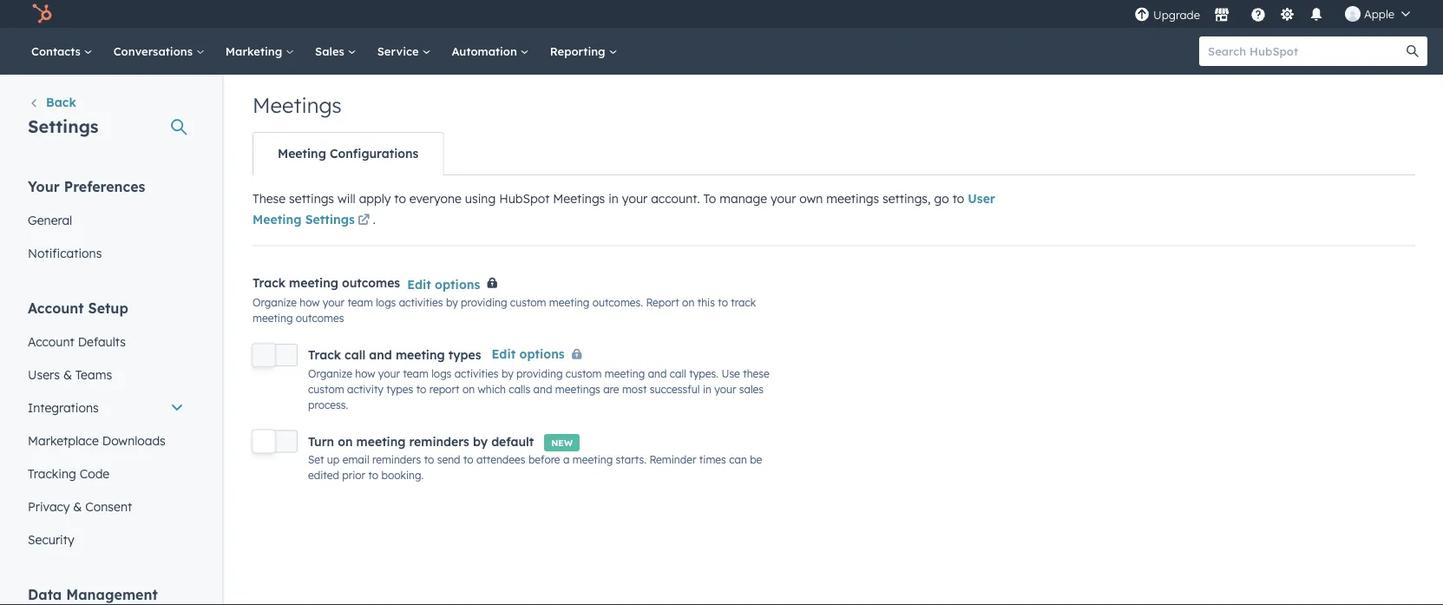 Task type: vqa. For each thing, say whether or not it's contained in the screenshot.
checkbox
no



Task type: describe. For each thing, give the bounding box(es) containing it.
users
[[28, 367, 60, 382]]

own
[[800, 191, 823, 206]]

track
[[731, 296, 756, 309]]

user meeting settings link
[[253, 191, 996, 231]]

apple
[[1365, 7, 1395, 21]]

edit options button for track meeting outcomes
[[407, 274, 480, 295]]

meetings inside "organize how your team logs activities by providing custom meeting and call types. use these custom activity types to report on which calls and meetings are most successful in your sales process."
[[555, 382, 601, 396]]

your
[[28, 178, 60, 195]]

service link
[[367, 28, 441, 75]]

on inside "organize how your team logs activities by providing custom meeting and call types. use these custom activity types to report on which calls and meetings are most successful in your sales process."
[[463, 382, 475, 396]]

sales
[[315, 44, 348, 58]]

apply
[[359, 191, 391, 206]]

organize how your team logs activities by providing custom meeting and call types. use these custom activity types to report on which calls and meetings are most successful in your sales process.
[[308, 367, 770, 411]]

to right send
[[463, 453, 474, 466]]

apple button
[[1335, 0, 1421, 28]]

how for meeting
[[300, 296, 320, 309]]

attendees
[[477, 453, 526, 466]]

2 vertical spatial on
[[338, 434, 353, 449]]

0 vertical spatial and
[[369, 347, 392, 362]]

general link
[[17, 204, 194, 237]]

security
[[28, 532, 74, 547]]

link opens in a new window image
[[358, 211, 370, 231]]

types inside "organize how your team logs activities by providing custom meeting and call types. use these custom activity types to report on which calls and meetings are most successful in your sales process."
[[387, 382, 413, 396]]

activities for outcomes
[[399, 296, 443, 309]]

to inside organize how your team logs activities by providing custom meeting outcomes. report on this to track meeting outcomes
[[718, 296, 728, 309]]

data
[[28, 586, 62, 603]]

preferences
[[64, 178, 145, 195]]

settings
[[289, 191, 334, 206]]

call inside "organize how your team logs activities by providing custom meeting and call types. use these custom activity types to report on which calls and meetings are most successful in your sales process."
[[670, 367, 687, 380]]

hubspot image
[[31, 3, 52, 24]]

these
[[743, 367, 770, 380]]

providing for and
[[517, 367, 563, 380]]

hubspot
[[499, 191, 550, 206]]

0 vertical spatial in
[[609, 191, 619, 206]]

privacy
[[28, 499, 70, 514]]

account for account setup
[[28, 299, 84, 316]]

tracking
[[28, 466, 76, 481]]

most
[[622, 382, 647, 396]]

user meeting settings
[[253, 191, 996, 227]]

your down the track call and meeting types
[[378, 367, 400, 380]]

these
[[253, 191, 286, 206]]

0 horizontal spatial meetings
[[253, 92, 342, 118]]

set
[[308, 453, 324, 466]]

manage
[[720, 191, 767, 206]]

go
[[934, 191, 949, 206]]

be
[[750, 453, 763, 466]]

a
[[563, 453, 570, 466]]

marketplace downloads link
[[17, 424, 194, 457]]

data management
[[28, 586, 158, 603]]

reminder
[[650, 453, 697, 466]]

meeting inside "user meeting settings"
[[253, 212, 302, 227]]

reminders for by
[[409, 434, 470, 449]]

are
[[603, 382, 619, 396]]

up
[[327, 453, 340, 466]]

service
[[377, 44, 422, 58]]

general
[[28, 212, 72, 227]]

configurations
[[330, 146, 419, 161]]

organize for activity
[[308, 367, 352, 380]]

default
[[491, 434, 534, 449]]

defaults
[[78, 334, 126, 349]]

on inside organize how your team logs activities by providing custom meeting outcomes. report on this to track meeting outcomes
[[682, 296, 695, 309]]

meeting configurations
[[278, 146, 419, 161]]

help image
[[1251, 8, 1267, 23]]

code
[[80, 466, 110, 481]]

& for privacy
[[73, 499, 82, 514]]

meeting inside "organize how your team logs activities by providing custom meeting and call types. use these custom activity types to report on which calls and meetings are most successful in your sales process."
[[605, 367, 645, 380]]

& for users
[[63, 367, 72, 382]]

set up email reminders to send to attendees before a meeting starts. reminder times can be edited prior to booking.
[[308, 453, 763, 482]]

integrations
[[28, 400, 99, 415]]

custom for and
[[566, 367, 602, 380]]

1 horizontal spatial meetings
[[827, 191, 879, 206]]

new
[[551, 437, 573, 448]]

notifications link
[[17, 237, 194, 270]]

2 horizontal spatial and
[[648, 367, 667, 380]]

back
[[46, 95, 76, 110]]

track meeting outcomes edit options
[[253, 275, 480, 292]]

track call and meeting types
[[308, 347, 481, 362]]

sales
[[739, 382, 764, 396]]

these settings will apply to everyone using hubspot meetings in your account. to manage your own meetings settings, go to
[[253, 191, 968, 206]]

calls
[[509, 382, 531, 396]]

.
[[373, 212, 376, 227]]

conversations
[[113, 44, 196, 58]]

contacts link
[[21, 28, 103, 75]]

your down use
[[715, 382, 737, 396]]

successful
[[650, 382, 700, 396]]

activities for types
[[455, 367, 499, 380]]

user
[[968, 191, 996, 206]]

organize how your team logs activities by providing custom meeting outcomes. report on this to track meeting outcomes
[[253, 296, 756, 325]]

marketplaces button
[[1204, 0, 1240, 28]]

marketplaces image
[[1214, 8, 1230, 23]]

use
[[722, 367, 740, 380]]

teams
[[75, 367, 112, 382]]

settings image
[[1280, 7, 1296, 23]]

outcomes inside track meeting outcomes edit options
[[342, 275, 400, 290]]

times
[[700, 453, 726, 466]]

email
[[343, 453, 369, 466]]

your preferences element
[[17, 177, 194, 270]]

automation
[[452, 44, 521, 58]]

marketing link
[[215, 28, 305, 75]]

your left account.
[[622, 191, 648, 206]]

booking.
[[381, 469, 424, 482]]

can
[[729, 453, 747, 466]]

consent
[[85, 499, 132, 514]]

before
[[529, 453, 560, 466]]

in inside "organize how your team logs activities by providing custom meeting and call types. use these custom activity types to report on which calls and meetings are most successful in your sales process."
[[703, 382, 712, 396]]

reporting link
[[540, 28, 628, 75]]

settings inside "user meeting settings"
[[305, 212, 355, 227]]

1 horizontal spatial meetings
[[553, 191, 605, 206]]

send
[[437, 453, 461, 466]]

menu containing apple
[[1133, 0, 1423, 28]]

management
[[66, 586, 158, 603]]

logs for types
[[432, 367, 452, 380]]

track for track meeting outcomes edit options
[[253, 275, 286, 290]]

team for outcomes
[[348, 296, 373, 309]]

turn
[[308, 434, 334, 449]]



Task type: locate. For each thing, give the bounding box(es) containing it.
by up attendees
[[473, 434, 488, 449]]

outcomes inside organize how your team logs activities by providing custom meeting outcomes. report on this to track meeting outcomes
[[296, 312, 344, 325]]

logs for outcomes
[[376, 296, 396, 309]]

1 horizontal spatial track
[[308, 347, 341, 362]]

by inside organize how your team logs activities by providing custom meeting outcomes. report on this to track meeting outcomes
[[446, 296, 458, 309]]

0 horizontal spatial logs
[[376, 296, 396, 309]]

0 vertical spatial edit options button
[[407, 274, 480, 295]]

0 horizontal spatial and
[[369, 347, 392, 362]]

0 vertical spatial how
[[300, 296, 320, 309]]

by up calls
[[502, 367, 514, 380]]

settings link
[[1277, 5, 1299, 23]]

upgrade image
[[1135, 7, 1150, 23]]

privacy & consent
[[28, 499, 132, 514]]

your inside organize how your team logs activities by providing custom meeting outcomes. report on this to track meeting outcomes
[[323, 296, 345, 309]]

1 vertical spatial &
[[73, 499, 82, 514]]

0 horizontal spatial types
[[387, 382, 413, 396]]

process.
[[308, 398, 348, 411]]

edit options button
[[407, 274, 480, 295], [492, 343, 589, 366]]

0 horizontal spatial call
[[345, 347, 366, 362]]

providing for outcomes.
[[461, 296, 507, 309]]

outcomes down link opens in a new window icon
[[342, 275, 400, 290]]

report
[[429, 382, 460, 396]]

track for track call and meeting types
[[308, 347, 341, 362]]

2 vertical spatial by
[[473, 434, 488, 449]]

1 vertical spatial options
[[520, 346, 565, 361]]

0 horizontal spatial in
[[609, 191, 619, 206]]

2 horizontal spatial on
[[682, 296, 695, 309]]

account up users
[[28, 334, 74, 349]]

how inside organize how your team logs activities by providing custom meeting outcomes. report on this to track meeting outcomes
[[300, 296, 320, 309]]

to right 'apply'
[[394, 191, 406, 206]]

how inside "organize how your team logs activities by providing custom meeting and call types. use these custom activity types to report on which calls and meetings are most successful in your sales process."
[[355, 367, 375, 380]]

1 horizontal spatial edit
[[492, 346, 516, 361]]

on up the email
[[338, 434, 353, 449]]

report
[[646, 296, 680, 309]]

& right users
[[63, 367, 72, 382]]

organize inside organize how your team logs activities by providing custom meeting outcomes. report on this to track meeting outcomes
[[253, 296, 297, 309]]

Search HubSpot search field
[[1200, 36, 1412, 66]]

account
[[28, 299, 84, 316], [28, 334, 74, 349]]

logs inside organize how your team logs activities by providing custom meeting outcomes. report on this to track meeting outcomes
[[376, 296, 396, 309]]

to right this
[[718, 296, 728, 309]]

1 horizontal spatial call
[[670, 367, 687, 380]]

prior
[[342, 469, 366, 482]]

0 vertical spatial settings
[[28, 115, 99, 137]]

your preferences
[[28, 178, 145, 195]]

0 horizontal spatial track
[[253, 275, 286, 290]]

0 horizontal spatial &
[[63, 367, 72, 382]]

organize for meeting
[[253, 296, 297, 309]]

meeting inside set up email reminders to send to attendees before a meeting starts. reminder times can be edited prior to booking.
[[573, 453, 613, 466]]

types
[[449, 347, 481, 362], [387, 382, 413, 396]]

account setup element
[[17, 298, 194, 556]]

1 vertical spatial providing
[[517, 367, 563, 380]]

meeting up settings
[[278, 146, 326, 161]]

help button
[[1244, 0, 1273, 28]]

options up "organize how your team logs activities by providing custom meeting and call types. use these custom activity types to report on which calls and meetings are most successful in your sales process."
[[520, 346, 565, 361]]

your down track meeting outcomes edit options on the left top
[[323, 296, 345, 309]]

how
[[300, 296, 320, 309], [355, 367, 375, 380]]

account.
[[651, 191, 700, 206]]

0 horizontal spatial edit
[[407, 276, 431, 292]]

settings,
[[883, 191, 931, 206]]

0 vertical spatial logs
[[376, 296, 396, 309]]

options inside track meeting outcomes edit options
[[435, 276, 480, 292]]

2 vertical spatial custom
[[308, 382, 344, 396]]

how up activity
[[355, 367, 375, 380]]

outcomes.
[[593, 296, 643, 309]]

0 horizontal spatial activities
[[399, 296, 443, 309]]

your left own
[[771, 191, 796, 206]]

0 vertical spatial on
[[682, 296, 695, 309]]

meetings
[[253, 92, 342, 118], [553, 191, 605, 206]]

track down "these"
[[253, 275, 286, 290]]

track
[[253, 275, 286, 290], [308, 347, 341, 362]]

integrations button
[[17, 391, 194, 424]]

providing inside "organize how your team logs activities by providing custom meeting and call types. use these custom activity types to report on which calls and meetings are most successful in your sales process."
[[517, 367, 563, 380]]

settings down back
[[28, 115, 99, 137]]

edit options button up organize how your team logs activities by providing custom meeting outcomes. report on this to track meeting outcomes
[[407, 274, 480, 295]]

everyone
[[410, 191, 462, 206]]

0 horizontal spatial settings
[[28, 115, 99, 137]]

0 vertical spatial &
[[63, 367, 72, 382]]

1 vertical spatial and
[[648, 367, 667, 380]]

to right prior
[[368, 469, 379, 482]]

reminders up send
[[409, 434, 470, 449]]

edit up the track call and meeting types
[[407, 276, 431, 292]]

1 vertical spatial edit
[[492, 346, 516, 361]]

& inside privacy & consent link
[[73, 499, 82, 514]]

1 horizontal spatial providing
[[517, 367, 563, 380]]

1 vertical spatial track
[[308, 347, 341, 362]]

meetings right own
[[827, 191, 879, 206]]

0 horizontal spatial edit options button
[[407, 274, 480, 295]]

meetings down sales
[[253, 92, 342, 118]]

to right go on the top right
[[953, 191, 965, 206]]

1 horizontal spatial and
[[534, 382, 552, 396]]

1 vertical spatial reminders
[[372, 453, 421, 466]]

which
[[478, 382, 506, 396]]

1 vertical spatial in
[[703, 382, 712, 396]]

logs down track meeting outcomes edit options on the left top
[[376, 296, 396, 309]]

2 horizontal spatial by
[[502, 367, 514, 380]]

types right activity
[[387, 382, 413, 396]]

and up activity
[[369, 347, 392, 362]]

contacts
[[31, 44, 84, 58]]

setup
[[88, 299, 128, 316]]

security link
[[17, 523, 194, 556]]

organize inside "organize how your team logs activities by providing custom meeting and call types. use these custom activity types to report on which calls and meetings are most successful in your sales process."
[[308, 367, 352, 380]]

1 vertical spatial meeting
[[253, 212, 302, 227]]

notifications button
[[1302, 0, 1332, 28]]

team for types
[[403, 367, 429, 380]]

how for activity
[[355, 367, 375, 380]]

0 vertical spatial track
[[253, 275, 286, 290]]

team down the track call and meeting types
[[403, 367, 429, 380]]

&
[[63, 367, 72, 382], [73, 499, 82, 514]]

0 vertical spatial meetings
[[827, 191, 879, 206]]

back link
[[28, 93, 76, 114]]

1 horizontal spatial options
[[520, 346, 565, 361]]

reporting
[[550, 44, 609, 58]]

1 vertical spatial types
[[387, 382, 413, 396]]

1 horizontal spatial team
[[403, 367, 429, 380]]

1 horizontal spatial settings
[[305, 212, 355, 227]]

options up organize how your team logs activities by providing custom meeting outcomes. report on this to track meeting outcomes
[[435, 276, 480, 292]]

by for outcomes
[[446, 296, 458, 309]]

custom
[[510, 296, 546, 309], [566, 367, 602, 380], [308, 382, 344, 396]]

0 horizontal spatial providing
[[461, 296, 507, 309]]

0 horizontal spatial team
[[348, 296, 373, 309]]

users & teams
[[28, 367, 112, 382]]

to inside "organize how your team logs activities by providing custom meeting and call types. use these custom activity types to report on which calls and meetings are most successful in your sales process."
[[416, 382, 427, 396]]

0 horizontal spatial how
[[300, 296, 320, 309]]

0 vertical spatial options
[[435, 276, 480, 292]]

activity
[[347, 382, 384, 396]]

track inside track meeting outcomes edit options
[[253, 275, 286, 290]]

0 vertical spatial organize
[[253, 296, 297, 309]]

reminders inside set up email reminders to send to attendees before a meeting starts. reminder times can be edited prior to booking.
[[372, 453, 421, 466]]

0 horizontal spatial organize
[[253, 296, 297, 309]]

reminders for to
[[372, 453, 421, 466]]

on left this
[[682, 296, 695, 309]]

edit up which
[[492, 346, 516, 361]]

logs inside "organize how your team logs activities by providing custom meeting and call types. use these custom activity types to report on which calls and meetings are most successful in your sales process."
[[432, 367, 452, 380]]

by up the track call and meeting types
[[446, 296, 458, 309]]

outcomes down track meeting outcomes edit options on the left top
[[296, 312, 344, 325]]

1 horizontal spatial logs
[[432, 367, 452, 380]]

2 horizontal spatial custom
[[566, 367, 602, 380]]

turn on meeting reminders by default
[[308, 434, 534, 449]]

0 horizontal spatial by
[[446, 296, 458, 309]]

by inside "organize how your team logs activities by providing custom meeting and call types. use these custom activity types to report on which calls and meetings are most successful in your sales process."
[[502, 367, 514, 380]]

1 vertical spatial how
[[355, 367, 375, 380]]

1 vertical spatial by
[[502, 367, 514, 380]]

types up report
[[449, 347, 481, 362]]

to
[[394, 191, 406, 206], [953, 191, 965, 206], [718, 296, 728, 309], [416, 382, 427, 396], [424, 453, 434, 466], [463, 453, 474, 466], [368, 469, 379, 482]]

0 horizontal spatial options
[[435, 276, 480, 292]]

0 vertical spatial team
[[348, 296, 373, 309]]

1 vertical spatial team
[[403, 367, 429, 380]]

1 vertical spatial settings
[[305, 212, 355, 227]]

to left report
[[416, 382, 427, 396]]

logs up report
[[432, 367, 452, 380]]

1 account from the top
[[28, 299, 84, 316]]

marketplace
[[28, 433, 99, 448]]

downloads
[[102, 433, 166, 448]]

meeting inside track meeting outcomes edit options
[[289, 275, 338, 290]]

your
[[622, 191, 648, 206], [771, 191, 796, 206], [323, 296, 345, 309], [378, 367, 400, 380], [715, 382, 737, 396]]

bob builder image
[[1346, 6, 1361, 22]]

account defaults
[[28, 334, 126, 349]]

1 vertical spatial outcomes
[[296, 312, 344, 325]]

0 vertical spatial account
[[28, 299, 84, 316]]

0 vertical spatial custom
[[510, 296, 546, 309]]

1 horizontal spatial &
[[73, 499, 82, 514]]

settings
[[28, 115, 99, 137], [305, 212, 355, 227]]

1 vertical spatial account
[[28, 334, 74, 349]]

1 horizontal spatial activities
[[455, 367, 499, 380]]

0 vertical spatial call
[[345, 347, 366, 362]]

1 vertical spatial on
[[463, 382, 475, 396]]

how down track meeting outcomes edit options on the left top
[[300, 296, 320, 309]]

link opens in a new window image
[[358, 215, 370, 227]]

edit
[[407, 276, 431, 292], [492, 346, 516, 361]]

reminders up 'booking.'
[[372, 453, 421, 466]]

conversations link
[[103, 28, 215, 75]]

notifications image
[[1309, 8, 1325, 23]]

activities down track meeting outcomes edit options on the left top
[[399, 296, 443, 309]]

options
[[435, 276, 480, 292], [520, 346, 565, 361]]

settings down "will"
[[305, 212, 355, 227]]

team down track meeting outcomes edit options on the left top
[[348, 296, 373, 309]]

1 horizontal spatial custom
[[510, 296, 546, 309]]

custom inside organize how your team logs activities by providing custom meeting outcomes. report on this to track meeting outcomes
[[510, 296, 546, 309]]

1 vertical spatial meetings
[[555, 382, 601, 396]]

& inside users & teams link
[[63, 367, 72, 382]]

notifications
[[28, 245, 102, 260]]

1 horizontal spatial on
[[463, 382, 475, 396]]

on left which
[[463, 382, 475, 396]]

team inside organize how your team logs activities by providing custom meeting outcomes. report on this to track meeting outcomes
[[348, 296, 373, 309]]

0 vertical spatial meetings
[[253, 92, 342, 118]]

types.
[[690, 367, 719, 380]]

edit options
[[492, 346, 565, 361]]

by for types
[[502, 367, 514, 380]]

meeting down "these"
[[253, 212, 302, 227]]

1 horizontal spatial edit options button
[[492, 343, 589, 366]]

0 horizontal spatial meetings
[[555, 382, 601, 396]]

1 horizontal spatial types
[[449, 347, 481, 362]]

0 vertical spatial by
[[446, 296, 458, 309]]

account up account defaults
[[28, 299, 84, 316]]

sales link
[[305, 28, 367, 75]]

0 horizontal spatial custom
[[308, 382, 344, 396]]

1 horizontal spatial by
[[473, 434, 488, 449]]

1 horizontal spatial in
[[703, 382, 712, 396]]

edited
[[308, 469, 339, 482]]

activities inside organize how your team logs activities by providing custom meeting outcomes. report on this to track meeting outcomes
[[399, 296, 443, 309]]

activities up which
[[455, 367, 499, 380]]

in left account.
[[609, 191, 619, 206]]

edit options button up "organize how your team logs activities by providing custom meeting and call types. use these custom activity types to report on which calls and meetings are most successful in your sales process."
[[492, 343, 589, 366]]

1 horizontal spatial how
[[355, 367, 375, 380]]

providing inside organize how your team logs activities by providing custom meeting outcomes. report on this to track meeting outcomes
[[461, 296, 507, 309]]

search image
[[1407, 45, 1419, 57]]

1 vertical spatial activities
[[455, 367, 499, 380]]

edit options button for track call and meeting types
[[492, 343, 589, 366]]

meetings left are in the left bottom of the page
[[555, 382, 601, 396]]

hubspot link
[[21, 3, 65, 24]]

0 vertical spatial providing
[[461, 296, 507, 309]]

1 vertical spatial organize
[[308, 367, 352, 380]]

0 vertical spatial meeting
[[278, 146, 326, 161]]

to left send
[[424, 453, 434, 466]]

0 vertical spatial outcomes
[[342, 275, 400, 290]]

account for account defaults
[[28, 334, 74, 349]]

call up successful at the left bottom of the page
[[670, 367, 687, 380]]

0 vertical spatial reminders
[[409, 434, 470, 449]]

1 horizontal spatial organize
[[308, 367, 352, 380]]

logs
[[376, 296, 396, 309], [432, 367, 452, 380]]

to
[[704, 191, 716, 206]]

1 vertical spatial logs
[[432, 367, 452, 380]]

account defaults link
[[17, 325, 194, 358]]

0 vertical spatial types
[[449, 347, 481, 362]]

activities inside "organize how your team logs activities by providing custom meeting and call types. use these custom activity types to report on which calls and meetings are most successful in your sales process."
[[455, 367, 499, 380]]

automation link
[[441, 28, 540, 75]]

team inside "organize how your team logs activities by providing custom meeting and call types. use these custom activity types to report on which calls and meetings are most successful in your sales process."
[[403, 367, 429, 380]]

providing down "edit options"
[[517, 367, 563, 380]]

1 vertical spatial custom
[[566, 367, 602, 380]]

track up the process.
[[308, 347, 341, 362]]

0 horizontal spatial on
[[338, 434, 353, 449]]

meetings right hubspot
[[553, 191, 605, 206]]

0 vertical spatial edit
[[407, 276, 431, 292]]

activities
[[399, 296, 443, 309], [455, 367, 499, 380]]

and
[[369, 347, 392, 362], [648, 367, 667, 380], [534, 382, 552, 396]]

menu
[[1133, 0, 1423, 28]]

users & teams link
[[17, 358, 194, 391]]

& right privacy
[[73, 499, 82, 514]]

custom for outcomes.
[[510, 296, 546, 309]]

call
[[345, 347, 366, 362], [670, 367, 687, 380]]

1 vertical spatial call
[[670, 367, 687, 380]]

on
[[682, 296, 695, 309], [463, 382, 475, 396], [338, 434, 353, 449]]

2 vertical spatial and
[[534, 382, 552, 396]]

1 vertical spatial meetings
[[553, 191, 605, 206]]

edit inside track meeting outcomes edit options
[[407, 276, 431, 292]]

call up activity
[[345, 347, 366, 362]]

upgrade
[[1154, 8, 1201, 22]]

2 account from the top
[[28, 334, 74, 349]]

and right calls
[[534, 382, 552, 396]]

in down types.
[[703, 382, 712, 396]]

search button
[[1399, 36, 1428, 66]]

starts.
[[616, 453, 647, 466]]

and up successful at the left bottom of the page
[[648, 367, 667, 380]]

0 vertical spatial activities
[[399, 296, 443, 309]]

providing up "edit options"
[[461, 296, 507, 309]]

1 vertical spatial edit options button
[[492, 343, 589, 366]]



